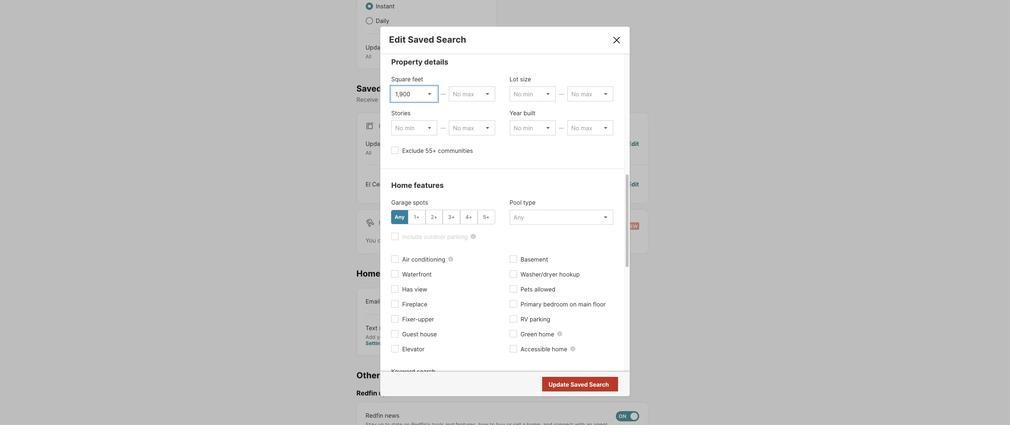 Task type: locate. For each thing, give the bounding box(es) containing it.
home tours
[[357, 268, 404, 279]]

1 vertical spatial update types all
[[366, 140, 403, 156]]

your up settings
[[377, 334, 388, 340]]

news
[[385, 412, 400, 419]]

home for green home
[[539, 330, 554, 338]]

1 vertical spatial search
[[417, 368, 436, 375]]

fixer-
[[402, 315, 418, 323]]

communities
[[438, 147, 473, 154]]

washer/dryer hookup
[[521, 271, 580, 278]]

edit button
[[628, 139, 639, 156], [628, 180, 639, 189]]

1 vertical spatial home
[[552, 345, 568, 353]]

your
[[461, 96, 473, 103], [377, 334, 388, 340]]

number
[[406, 334, 424, 340]]

0 vertical spatial update types all
[[366, 44, 403, 59]]

all up el in the left top of the page
[[366, 150, 372, 156]]

0 horizontal spatial searches
[[384, 83, 422, 94]]

(sms)
[[379, 324, 396, 331]]

search
[[436, 34, 466, 45], [589, 381, 609, 388]]

types up property
[[388, 44, 403, 51]]

edit
[[389, 34, 406, 45], [628, 140, 639, 147], [628, 180, 639, 188]]

1 vertical spatial search
[[589, 381, 609, 388]]

green
[[521, 330, 537, 338]]

garage spots
[[391, 199, 428, 206]]

2 types from the top
[[388, 140, 403, 147]]

1 vertical spatial edit button
[[628, 180, 639, 189]]

property details
[[391, 57, 449, 66]]

on
[[452, 96, 459, 103], [570, 300, 577, 308]]

0 vertical spatial home
[[539, 330, 554, 338]]

on left main
[[570, 300, 577, 308]]

1 vertical spatial edit
[[628, 140, 639, 147]]

1 vertical spatial parking
[[530, 315, 551, 323]]

add
[[366, 334, 376, 340]]

0 horizontal spatial on
[[452, 96, 459, 103]]

redfin left news
[[366, 412, 383, 419]]

for for for rent
[[379, 219, 390, 226]]

filters.
[[522, 96, 539, 103]]

0 vertical spatial types
[[388, 44, 403, 51]]

all down 'daily' radio
[[366, 53, 372, 59]]

search up year
[[502, 96, 521, 103]]

home right accessible
[[552, 345, 568, 353]]

home for home features
[[391, 181, 412, 190]]

0 horizontal spatial search
[[436, 34, 466, 45]]

search up "details"
[[436, 34, 466, 45]]

update left no
[[549, 381, 569, 388]]

rent
[[392, 219, 407, 226]]

update types all
[[366, 44, 403, 59], [366, 140, 403, 156]]

details
[[424, 57, 449, 66]]

2 all from the top
[[366, 150, 372, 156]]

types
[[388, 44, 403, 51], [388, 140, 403, 147]]

timely
[[380, 96, 397, 103]]

0 vertical spatial search
[[436, 34, 466, 45]]

for rent
[[379, 219, 407, 226]]

1 vertical spatial all
[[366, 150, 372, 156]]

text
[[366, 324, 378, 331]]

basement
[[521, 256, 548, 263]]

saved inside button
[[571, 381, 588, 388]]

Daily radio
[[366, 17, 373, 24]]

1 vertical spatial your
[[377, 334, 388, 340]]

1 vertical spatial for
[[379, 219, 390, 226]]

primary
[[521, 300, 542, 308]]

no results
[[580, 381, 609, 388]]

1 horizontal spatial on
[[570, 300, 577, 308]]

1 vertical spatial types
[[388, 140, 403, 147]]

2+
[[431, 214, 438, 220]]

1 vertical spatial home
[[357, 268, 381, 279]]

green home
[[521, 330, 554, 338]]

home up 'accessible home'
[[539, 330, 554, 338]]

edit saved search dialog
[[381, 26, 630, 412]]

saved
[[408, 34, 434, 45], [357, 83, 382, 94], [408, 237, 426, 244], [571, 381, 588, 388]]

0 vertical spatial redfin
[[357, 389, 377, 397]]

5+ radio
[[478, 210, 495, 224]]

year
[[510, 109, 522, 117]]

el cerrito test 1
[[366, 180, 409, 188]]

search
[[502, 96, 521, 103], [417, 368, 436, 375]]

0 horizontal spatial your
[[377, 334, 388, 340]]

option group containing any
[[391, 210, 495, 224]]

your inside saved searches receive timely notifications based on your preferred search filters.
[[461, 96, 473, 103]]

1 horizontal spatial your
[[461, 96, 473, 103]]

your left preferred
[[461, 96, 473, 103]]

update down the for sale
[[366, 140, 386, 147]]

search right no
[[589, 381, 609, 388]]

0 horizontal spatial search
[[417, 368, 436, 375]]

None checkbox
[[616, 411, 639, 421]]

for left the rent
[[379, 219, 390, 226]]

0 vertical spatial search
[[502, 96, 521, 103]]

0 vertical spatial parking
[[447, 233, 468, 240]]

redfin
[[357, 389, 377, 397], [366, 412, 383, 419]]

redfin for other
[[357, 389, 377, 397]]

update down 'daily' radio
[[366, 44, 386, 51]]

can
[[378, 237, 388, 244]]

update types all down daily
[[366, 44, 403, 59]]

0 vertical spatial for
[[379, 123, 390, 130]]

redfin updates
[[357, 389, 405, 397]]

1 horizontal spatial search
[[589, 381, 609, 388]]

1 vertical spatial on
[[570, 300, 577, 308]]

—
[[441, 91, 446, 97], [559, 91, 564, 97], [441, 125, 446, 131], [559, 125, 564, 131]]

2 for from the top
[[379, 219, 390, 226]]

0 horizontal spatial home
[[357, 268, 381, 279]]

pets
[[521, 285, 533, 293]]

0 vertical spatial home
[[391, 181, 412, 190]]

1 vertical spatial update
[[366, 140, 386, 147]]

hookup
[[560, 271, 580, 278]]

air conditioning
[[402, 256, 446, 263]]

types down the for sale
[[388, 140, 403, 147]]

Any radio
[[391, 210, 409, 224]]

0 horizontal spatial parking
[[447, 233, 468, 240]]

upper
[[418, 315, 434, 323]]

pool
[[510, 199, 522, 206]]

— for stories
[[441, 125, 446, 131]]

— for square feet
[[441, 91, 446, 97]]

0 vertical spatial on
[[452, 96, 459, 103]]

update saved search button
[[542, 377, 618, 391]]

1 types from the top
[[388, 44, 403, 51]]

0 vertical spatial edit
[[389, 34, 406, 45]]

0 vertical spatial your
[[461, 96, 473, 103]]

home left the tours in the bottom of the page
[[357, 268, 381, 279]]

exclude 55+ communities
[[402, 147, 473, 154]]

0 vertical spatial all
[[366, 53, 372, 59]]

1 horizontal spatial searches
[[427, 237, 453, 244]]

on right based
[[452, 96, 459, 103]]

redfin down the other
[[357, 389, 377, 397]]

home inside edit saved search dialog
[[391, 181, 412, 190]]

searches left while
[[427, 237, 453, 244]]

searches down the square
[[384, 83, 422, 94]]

all
[[366, 53, 372, 59], [366, 150, 372, 156]]

1 horizontal spatial search
[[502, 96, 521, 103]]

other
[[357, 370, 380, 380]]

0 vertical spatial searches
[[384, 83, 422, 94]]

home
[[391, 181, 412, 190], [357, 268, 381, 279]]

lot
[[510, 75, 519, 83]]

parking
[[447, 233, 468, 240], [530, 315, 551, 323]]

primary bedroom on main floor
[[521, 300, 606, 308]]

list box
[[391, 86, 438, 101], [449, 86, 495, 101], [510, 86, 556, 101], [568, 86, 614, 101], [391, 120, 438, 135], [449, 120, 495, 135], [510, 120, 556, 135], [568, 120, 614, 135], [510, 210, 614, 225]]

bedroom
[[544, 300, 568, 308]]

search inside dialog
[[417, 368, 436, 375]]

home up garage at the top left of the page
[[391, 181, 412, 190]]

searches inside saved searches receive timely notifications based on your preferred search filters.
[[384, 83, 422, 94]]

update types all down the for sale
[[366, 140, 403, 156]]

option group
[[391, 210, 495, 224]]

option group inside edit saved search dialog
[[391, 210, 495, 224]]

update inside button
[[549, 381, 569, 388]]

parking up green home
[[530, 315, 551, 323]]

fixer-upper
[[402, 315, 434, 323]]

1 vertical spatial redfin
[[366, 412, 383, 419]]

on inside saved searches receive timely notifications based on your preferred search filters.
[[452, 96, 459, 103]]

0 vertical spatial edit button
[[628, 139, 639, 156]]

1 horizontal spatial home
[[391, 181, 412, 190]]

parking down '3+' option
[[447, 233, 468, 240]]

for left sale
[[379, 123, 390, 130]]

search right "keyword"
[[417, 368, 436, 375]]

include outdoor parking
[[402, 233, 468, 240]]

elevator
[[402, 345, 425, 353]]

55+
[[426, 147, 437, 154]]

2 vertical spatial update
[[549, 381, 569, 388]]

1 for from the top
[[379, 123, 390, 130]]

search inside button
[[589, 381, 609, 388]]

account settings link
[[366, 334, 452, 346]]



Task type: describe. For each thing, give the bounding box(es) containing it.
waterfront
[[402, 271, 432, 278]]

search for edit saved search
[[436, 34, 466, 45]]

pets allowed
[[521, 285, 556, 293]]

based
[[434, 96, 451, 103]]

1
[[406, 180, 409, 188]]

any
[[395, 214, 405, 220]]

add your phone number in
[[366, 334, 431, 340]]

— for year built
[[559, 125, 564, 131]]

2 update types all from the top
[[366, 140, 403, 156]]

edit inside dialog
[[389, 34, 406, 45]]

washer/dryer
[[521, 271, 558, 278]]

other emails
[[357, 370, 409, 380]]

keyword
[[391, 368, 415, 375]]

you
[[366, 237, 376, 244]]

email
[[366, 298, 380, 305]]

lot size
[[510, 75, 531, 83]]

conditioning
[[412, 256, 446, 263]]

outdoor
[[424, 233, 446, 240]]

1 horizontal spatial parking
[[530, 315, 551, 323]]

include
[[402, 233, 422, 240]]

accessible
[[521, 345, 551, 353]]

garage
[[391, 199, 412, 206]]

create
[[389, 237, 407, 244]]

type
[[524, 199, 536, 206]]

view
[[415, 285, 427, 293]]

daily
[[376, 17, 389, 24]]

2 edit button from the top
[[628, 180, 639, 189]]

edit saved search element
[[389, 34, 603, 45]]

pool type
[[510, 199, 536, 206]]

redfin news
[[366, 412, 400, 419]]

3+
[[448, 214, 455, 220]]

on inside edit saved search dialog
[[570, 300, 577, 308]]

no
[[580, 381, 588, 388]]

preferred
[[475, 96, 500, 103]]

receive
[[357, 96, 378, 103]]

features
[[414, 181, 444, 190]]

property
[[391, 57, 423, 66]]

Instant radio
[[366, 3, 373, 10]]

— for lot size
[[559, 91, 564, 97]]

accessible home
[[521, 345, 568, 353]]

1 all from the top
[[366, 53, 372, 59]]

for sale
[[379, 123, 407, 130]]

floor
[[593, 300, 606, 308]]

built
[[524, 109, 536, 117]]

square feet
[[391, 75, 423, 83]]

you can create saved searches while searching for
[[366, 237, 508, 244]]

updates
[[379, 389, 405, 397]]

test
[[393, 180, 405, 188]]

4+
[[466, 214, 472, 220]]

saved inside saved searches receive timely notifications based on your preferred search filters.
[[357, 83, 382, 94]]

has view
[[402, 285, 427, 293]]

rv
[[521, 315, 528, 323]]

1+ radio
[[408, 210, 426, 224]]

home for home tours
[[357, 268, 381, 279]]

phone
[[389, 334, 404, 340]]

spots
[[413, 199, 428, 206]]

settings
[[366, 340, 387, 346]]

home for accessible home
[[552, 345, 568, 353]]

year built
[[510, 109, 536, 117]]

1 edit button from the top
[[628, 139, 639, 156]]

exclude
[[402, 147, 424, 154]]

tours
[[383, 268, 404, 279]]

fireplace
[[402, 300, 428, 308]]

while
[[454, 237, 469, 244]]

feet
[[413, 75, 423, 83]]

redfin for redfin
[[366, 412, 383, 419]]

allowed
[[535, 285, 556, 293]]

search for update saved search
[[589, 381, 609, 388]]

no results button
[[571, 377, 617, 392]]

square
[[391, 75, 411, 83]]

2+ radio
[[426, 210, 443, 224]]

3+ radio
[[443, 210, 460, 224]]

for
[[499, 237, 507, 244]]

1 update types all from the top
[[366, 44, 403, 59]]

el
[[366, 180, 371, 188]]

5+
[[483, 214, 490, 220]]

update saved search
[[549, 381, 609, 388]]

edit saved search
[[389, 34, 466, 45]]

guest
[[402, 330, 419, 338]]

sale
[[392, 123, 407, 130]]

for for for sale
[[379, 123, 390, 130]]

air
[[402, 256, 410, 263]]

0 vertical spatial update
[[366, 44, 386, 51]]

account settings
[[366, 334, 452, 346]]

house
[[420, 330, 437, 338]]

1 vertical spatial searches
[[427, 237, 453, 244]]

notifications
[[398, 96, 432, 103]]

stories
[[391, 109, 411, 117]]

in
[[426, 334, 430, 340]]

has
[[402, 285, 413, 293]]

search inside saved searches receive timely notifications based on your preferred search filters.
[[502, 96, 521, 103]]

guest house
[[402, 330, 437, 338]]

saved searches receive timely notifications based on your preferred search filters.
[[357, 83, 539, 103]]

main
[[579, 300, 592, 308]]

size
[[520, 75, 531, 83]]

4+ radio
[[460, 210, 478, 224]]

rv parking
[[521, 315, 551, 323]]

account
[[431, 334, 452, 340]]

2 vertical spatial edit
[[628, 180, 639, 188]]



Task type: vqa. For each thing, say whether or not it's contained in the screenshot.
Home corresponding to Home tours
yes



